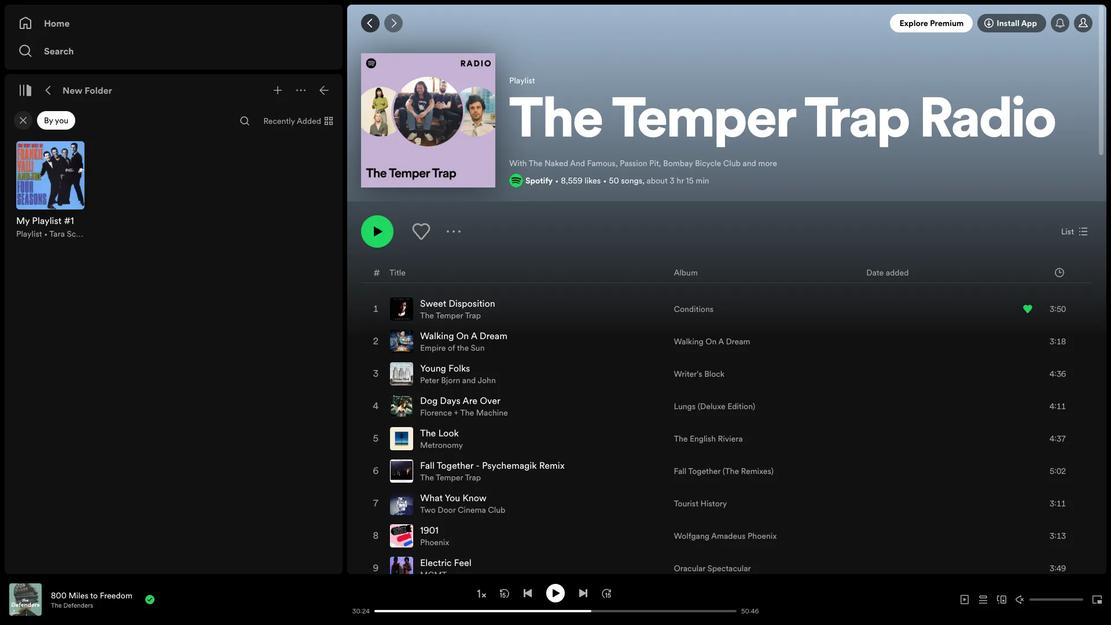 Task type: vqa. For each thing, say whether or not it's contained in the screenshot.
Copy
no



Task type: locate. For each thing, give the bounding box(es) containing it.
0 horizontal spatial phoenix
[[420, 537, 449, 548]]

# row
[[362, 262, 1092, 283]]

dream inside walking on a dream empire of the sun
[[480, 329, 508, 342]]

3:11 cell
[[1024, 488, 1083, 519]]

1 horizontal spatial dream
[[726, 336, 751, 347]]

fall for (the
[[674, 465, 687, 477]]

writer's block link
[[674, 368, 725, 380]]

home link
[[19, 12, 329, 35]]

0 vertical spatial and
[[743, 157, 757, 169]]

trap inside fall together - psychemagik remix the temper trap
[[465, 472, 481, 483]]

1 vertical spatial playlist
[[16, 228, 42, 240]]

and left the john
[[462, 375, 476, 386]]

and
[[570, 157, 585, 169]]

temper
[[612, 95, 796, 151], [436, 310, 463, 321], [436, 472, 463, 483]]

tourist history link
[[674, 498, 727, 509]]

4:36 cell
[[1024, 358, 1083, 390]]

together left the (the
[[689, 465, 721, 477]]

1 the temper trap link from the top
[[420, 310, 481, 321]]

1 vertical spatial temper
[[436, 310, 463, 321]]

the temper trap link inside fall together - psychemagik remix cell
[[420, 472, 481, 483]]

tourist
[[674, 498, 699, 509]]

List button
[[1057, 222, 1093, 241]]

0 horizontal spatial dream
[[480, 329, 508, 342]]

0 horizontal spatial on
[[457, 329, 469, 342]]

on up block
[[706, 336, 717, 347]]

0 horizontal spatial fall
[[420, 459, 435, 472]]

1 horizontal spatial walking on a dream link
[[674, 336, 751, 347]]

temper inside fall together - psychemagik remix the temper trap
[[436, 472, 463, 483]]

2 the temper trap link from the top
[[420, 472, 481, 483]]

electric
[[420, 556, 452, 569]]

0 horizontal spatial club
[[488, 504, 506, 516]]

the look metronomy
[[420, 427, 463, 451]]

together for -
[[437, 459, 474, 472]]

search link
[[19, 39, 329, 63]]

1 horizontal spatial on
[[706, 336, 717, 347]]

the look cell
[[390, 423, 468, 454]]

0 vertical spatial playlist
[[509, 75, 535, 86]]

dog days are over cell
[[390, 391, 513, 422]]

0 vertical spatial the temper trap link
[[420, 310, 481, 321]]

next image
[[579, 588, 588, 598]]

on right of
[[457, 329, 469, 342]]

2 vertical spatial trap
[[465, 472, 481, 483]]

fall together (the remixes)
[[674, 465, 774, 477]]

0 horizontal spatial and
[[462, 375, 476, 386]]

a inside walking on a dream empire of the sun
[[471, 329, 478, 342]]

•
[[44, 228, 48, 240]]

home
[[44, 17, 70, 30]]

oracular
[[674, 563, 706, 574]]

50:46
[[742, 607, 759, 616]]

a
[[471, 329, 478, 342], [719, 336, 724, 347]]

main element
[[5, 5, 343, 574]]

walking inside walking on a dream empire of the sun
[[420, 329, 454, 342]]

feel
[[454, 556, 472, 569]]

3:49
[[1050, 563, 1066, 574]]

and inside the young folks peter bjorn and john
[[462, 375, 476, 386]]

1 vertical spatial trap
[[465, 310, 481, 321]]

go back image
[[366, 19, 375, 28]]

the inside dog days are over florence + the machine
[[460, 407, 474, 419]]

peter
[[420, 375, 439, 386]]

50
[[609, 175, 619, 186]]

play image
[[551, 588, 560, 598]]

playlist inside group
[[16, 228, 42, 240]]

sweet
[[420, 297, 447, 310]]

1 vertical spatial and
[[462, 375, 476, 386]]

8,559
[[561, 175, 583, 186]]

fall together - psychemagik remix cell
[[390, 456, 570, 487]]

1 horizontal spatial walking
[[674, 336, 704, 347]]

are
[[463, 394, 478, 407]]

sweet disposition link
[[420, 297, 495, 310]]

together inside fall together - psychemagik remix the temper trap
[[437, 459, 474, 472]]

spectacular
[[708, 563, 751, 574]]

of
[[448, 342, 455, 354]]

2 vertical spatial temper
[[436, 472, 463, 483]]

the
[[457, 342, 469, 354]]

the look link
[[420, 427, 459, 439]]

the inside fall together - psychemagik remix the temper trap
[[420, 472, 434, 483]]

young folks link
[[420, 362, 470, 375]]

fall inside fall together - psychemagik remix the temper trap
[[420, 459, 435, 472]]

fall down metronomy
[[420, 459, 435, 472]]

added
[[297, 115, 321, 127]]

1 vertical spatial club
[[488, 504, 506, 516]]

together for (the
[[689, 465, 721, 477]]

connect to a device image
[[998, 595, 1007, 604]]

0 horizontal spatial walking
[[420, 329, 454, 342]]

electric feel link
[[420, 556, 472, 569]]

over
[[480, 394, 501, 407]]

you
[[55, 115, 68, 126]]

playlist
[[509, 75, 535, 86], [16, 228, 42, 240]]

1 vertical spatial the temper trap link
[[420, 472, 481, 483]]

florence
[[420, 407, 452, 419]]

young folks peter bjorn and john
[[420, 362, 496, 386]]

walking on a dream link
[[420, 329, 508, 342], [674, 336, 751, 347]]

new
[[63, 84, 83, 97]]

group inside main element
[[9, 134, 91, 247]]

look
[[438, 427, 459, 439]]

album
[[674, 267, 698, 278]]

cinema
[[458, 504, 486, 516]]

spotify
[[526, 175, 553, 186]]

fall for -
[[420, 459, 435, 472]]

fall up tourist at the bottom of the page
[[674, 465, 687, 477]]

1 horizontal spatial playlist
[[509, 75, 535, 86]]

+
[[454, 407, 459, 419]]

None search field
[[236, 112, 254, 130]]

-
[[476, 459, 480, 472]]

wolfgang amadeus phoenix link
[[674, 530, 777, 542]]

riviera
[[718, 433, 743, 445]]

naked
[[545, 157, 568, 169]]

writer's block
[[674, 368, 725, 380]]

on inside walking on a dream empire of the sun
[[457, 329, 469, 342]]

0 vertical spatial club
[[724, 157, 741, 169]]

1 horizontal spatial fall
[[674, 465, 687, 477]]

you
[[445, 492, 460, 504]]

now playing view image
[[27, 589, 36, 598]]

duration element
[[1055, 268, 1065, 277]]

together
[[437, 459, 474, 472], [689, 465, 721, 477]]

trap inside sweet disposition the temper trap
[[465, 310, 481, 321]]

0 horizontal spatial playlist
[[16, 228, 42, 240]]

(deluxe
[[698, 401, 726, 412]]

phoenix inside the 1901 cell
[[420, 537, 449, 548]]

and left more
[[743, 157, 757, 169]]

machine
[[476, 407, 508, 419]]

fall together (the remixes) link
[[674, 465, 774, 477]]

the temper trap link inside sweet disposition cell
[[420, 310, 481, 321]]

the temper trap link
[[420, 310, 481, 321], [420, 472, 481, 483]]

1 horizontal spatial together
[[689, 465, 721, 477]]

a for walking on a dream empire of the sun
[[471, 329, 478, 342]]

1901 cell
[[390, 520, 454, 552]]

on for walking on a dream empire of the sun
[[457, 329, 469, 342]]

volume off image
[[1016, 595, 1025, 604]]

a for walking on a dream
[[719, 336, 724, 347]]

young
[[420, 362, 446, 375]]

# column header
[[374, 262, 380, 283]]

new folder
[[63, 84, 112, 97]]

bicycle
[[695, 157, 721, 169]]

group containing playlist
[[9, 134, 91, 247]]

premium
[[930, 17, 964, 29]]

metronomy
[[420, 439, 463, 451]]

and
[[743, 157, 757, 169], [462, 375, 476, 386]]

mgmt
[[420, 569, 447, 581]]

together left -
[[437, 459, 474, 472]]

0 horizontal spatial a
[[471, 329, 478, 342]]

none search field inside main element
[[236, 112, 254, 130]]

club right cinema
[[488, 504, 506, 516]]

oracular spectacular link
[[674, 563, 751, 574]]

fall
[[420, 459, 435, 472], [674, 465, 687, 477]]

a up block
[[719, 336, 724, 347]]

to
[[90, 590, 98, 601]]

club right bicycle
[[724, 157, 741, 169]]

group
[[9, 134, 91, 247]]

1 horizontal spatial a
[[719, 336, 724, 347]]

dream for walking on a dream empire of the sun
[[480, 329, 508, 342]]

a right the
[[471, 329, 478, 342]]

0 horizontal spatial together
[[437, 459, 474, 472]]

0 vertical spatial trap
[[805, 95, 910, 151]]



Task type: describe. For each thing, give the bounding box(es) containing it.
edition)
[[728, 401, 756, 412]]

0 horizontal spatial walking on a dream link
[[420, 329, 508, 342]]

wolfgang
[[674, 530, 710, 542]]

player controls element
[[229, 584, 765, 616]]

dog days are over florence + the machine
[[420, 394, 508, 419]]

hr
[[677, 175, 684, 186]]

go forward image
[[389, 19, 398, 28]]

dog
[[420, 394, 438, 407]]

what's new image
[[1056, 19, 1065, 28]]

playlist •
[[16, 228, 49, 240]]

two door cinema club link
[[420, 504, 506, 516]]

oracular spectacular
[[674, 563, 751, 574]]

clear filters image
[[19, 116, 28, 125]]

electric feel cell
[[390, 553, 476, 584]]

conditions link
[[674, 303, 714, 315]]

4:37
[[1050, 433, 1066, 445]]

lungs (deluxe edition)
[[674, 401, 756, 412]]

dream for walking on a dream
[[726, 336, 751, 347]]

young folks cell
[[390, 358, 501, 390]]

walking for walking on a dream empire of the sun
[[420, 329, 454, 342]]

1901 phoenix
[[420, 524, 449, 548]]

1 horizontal spatial club
[[724, 157, 741, 169]]

change speed image
[[476, 588, 487, 600]]

1901 link
[[420, 524, 439, 537]]

30:24
[[352, 607, 370, 616]]

the defenders link
[[51, 601, 93, 610]]

fall together - psychemagik remix link
[[420, 459, 565, 472]]

date
[[867, 267, 884, 278]]

explore
[[900, 17, 929, 29]]

sun
[[471, 342, 485, 354]]

,
[[643, 175, 645, 186]]

door
[[438, 504, 456, 516]]

with
[[509, 157, 527, 169]]

what you know two door cinema club
[[420, 492, 506, 516]]

4:37 cell
[[1024, 423, 1083, 454]]

recently added
[[263, 115, 321, 127]]

bjorn
[[441, 375, 460, 386]]

lungs
[[674, 401, 696, 412]]

club inside what you know two door cinema club
[[488, 504, 506, 516]]

3:11
[[1050, 498, 1066, 509]]

block
[[705, 368, 725, 380]]

4:36
[[1050, 368, 1066, 380]]

#
[[374, 266, 380, 279]]

psychemagik
[[482, 459, 537, 472]]

electric feel mgmt
[[420, 556, 472, 581]]

search
[[44, 45, 74, 57]]

know
[[463, 492, 487, 504]]

Recently Added, Grid view field
[[254, 112, 340, 130]]

about
[[647, 175, 668, 186]]

sweet disposition the temper trap
[[420, 297, 495, 321]]

(the
[[723, 465, 739, 477]]

the temper trap link for disposition
[[420, 310, 481, 321]]

now playing: 800 miles to freedom by the defenders footer
[[9, 584, 335, 616]]

sweet disposition cell
[[390, 294, 500, 325]]

days
[[440, 394, 461, 407]]

remixes)
[[741, 465, 774, 477]]

playlist for playlist
[[509, 75, 535, 86]]

wolfgang amadeus phoenix
[[674, 530, 777, 542]]

the temper trap radio grid
[[348, 262, 1106, 625]]

on for walking on a dream
[[706, 336, 717, 347]]

remix
[[539, 459, 565, 472]]

with the naked and famous, passion pit, bombay bicycle club and more
[[509, 157, 777, 169]]

walking for walking on a dream
[[674, 336, 704, 347]]

top bar and user menu element
[[347, 5, 1107, 42]]

what you know cell
[[390, 488, 510, 519]]

previous image
[[523, 588, 533, 598]]

3:18 cell
[[1024, 326, 1083, 357]]

1901
[[420, 524, 439, 537]]

what
[[420, 492, 443, 504]]

8,559 likes
[[561, 175, 601, 186]]

the inside 800 miles to freedom the defenders
[[51, 601, 62, 610]]

spotify image
[[509, 174, 523, 188]]

songs
[[621, 175, 643, 186]]

the temper trap link for together
[[420, 472, 481, 483]]

By you checkbox
[[37, 111, 75, 130]]

the temper trap radio image
[[361, 53, 496, 188]]

1 horizontal spatial and
[[743, 157, 757, 169]]

the english riviera
[[674, 433, 743, 445]]

recently
[[263, 115, 295, 127]]

the inside sweet disposition the temper trap
[[420, 310, 434, 321]]

by you
[[44, 115, 68, 126]]

peter bjorn and john link
[[420, 375, 496, 386]]

pit,
[[650, 157, 661, 169]]

explore premium
[[900, 17, 964, 29]]

skip forward 15 seconds image
[[602, 588, 611, 598]]

what you know link
[[420, 492, 487, 504]]

walking on a dream empire of the sun
[[420, 329, 508, 354]]

empire
[[420, 342, 446, 354]]

800 miles to freedom link
[[51, 590, 132, 601]]

5:02
[[1050, 465, 1066, 477]]

app
[[1022, 17, 1037, 29]]

1 horizontal spatial phoenix
[[748, 530, 777, 542]]

the english riviera link
[[674, 433, 743, 445]]

3:50 cell
[[1024, 294, 1083, 325]]

spotify link
[[526, 175, 553, 186]]

bombay
[[664, 157, 693, 169]]

50 songs , about 3 hr 15 min
[[609, 175, 709, 186]]

install app
[[997, 17, 1037, 29]]

metronomy link
[[420, 439, 463, 451]]

the inside 'the look metronomy'
[[420, 427, 436, 439]]

skip back 15 seconds image
[[500, 588, 509, 598]]

writer's
[[674, 368, 703, 380]]

800 miles to freedom the defenders
[[51, 590, 132, 610]]

empire of the sun link
[[420, 342, 485, 354]]

3:13 cell
[[1024, 520, 1083, 552]]

likes
[[585, 175, 601, 186]]

search in your library image
[[240, 116, 250, 126]]

freedom
[[100, 590, 132, 601]]

playlist for playlist •
[[16, 228, 42, 240]]

miles
[[69, 590, 88, 601]]

folks
[[449, 362, 470, 375]]

english
[[690, 433, 716, 445]]

amadeus
[[712, 530, 746, 542]]

install
[[997, 17, 1020, 29]]

0 vertical spatial temper
[[612, 95, 796, 151]]

walking on a dream cell
[[390, 326, 512, 357]]

800
[[51, 590, 67, 601]]

title
[[390, 267, 406, 278]]

duration image
[[1055, 268, 1065, 277]]

3:49 cell
[[1024, 553, 1083, 584]]

new folder button
[[60, 81, 115, 100]]

folder
[[85, 84, 112, 97]]

temper inside sweet disposition the temper trap
[[436, 310, 463, 321]]

famous,
[[587, 157, 618, 169]]



